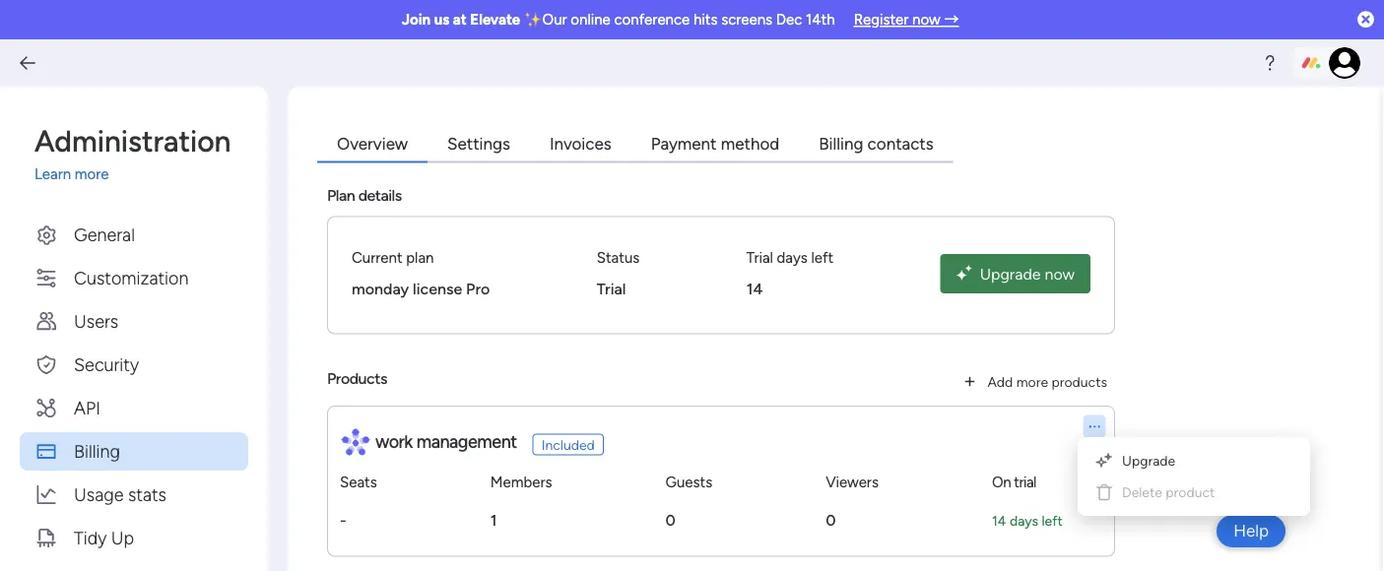 Task type: vqa. For each thing, say whether or not it's contained in the screenshot.
When this happens at top left
no



Task type: describe. For each thing, give the bounding box(es) containing it.
now for register
[[912, 11, 941, 29]]

overview
[[337, 133, 408, 154]]

customization
[[74, 267, 189, 288]]

upgrade for upgrade now
[[980, 264, 1041, 283]]

bob builder image
[[1329, 47, 1361, 79]]

days for 14
[[1010, 512, 1038, 529]]

screens
[[721, 11, 772, 29]]

join us at elevate ✨ our online conference hits screens dec 14th
[[402, 11, 835, 29]]

left for 14 days left
[[1042, 512, 1063, 529]]

api
[[74, 397, 100, 418]]

current plan
[[352, 249, 434, 266]]

→
[[944, 11, 959, 29]]

billing contacts
[[819, 133, 934, 154]]

on
[[992, 473, 1011, 491]]

members
[[490, 473, 552, 491]]

plan details
[[327, 186, 402, 205]]

14 for 14
[[747, 279, 763, 298]]

our
[[542, 11, 567, 29]]

status
[[597, 249, 640, 266]]

license
[[413, 279, 462, 298]]

help button
[[1217, 515, 1286, 548]]

add more products button
[[952, 366, 1115, 398]]

left for trial days left
[[811, 249, 834, 266]]

trial
[[1014, 473, 1036, 491]]

guests
[[666, 473, 712, 491]]

products
[[327, 369, 387, 388]]

contacts
[[868, 133, 934, 154]]

method
[[721, 133, 779, 154]]

billing for billing
[[74, 440, 120, 462]]

monday license pro
[[352, 279, 490, 298]]

learn more link
[[34, 164, 248, 186]]

invoices
[[550, 133, 612, 154]]

us
[[434, 11, 449, 29]]

register now →
[[854, 11, 959, 29]]

on trial
[[992, 473, 1036, 491]]

trial days left
[[747, 249, 834, 266]]

-
[[340, 511, 346, 530]]

work
[[375, 432, 413, 453]]

menu image
[[1087, 419, 1102, 434]]

✨
[[524, 11, 539, 29]]

14 days left
[[992, 512, 1063, 529]]

delete product image
[[1095, 483, 1114, 502]]

0 for viewers
[[826, 511, 836, 530]]

elevate
[[470, 11, 520, 29]]

back to workspace image
[[18, 53, 37, 73]]

viewers
[[826, 473, 879, 491]]

payment method link
[[631, 126, 799, 163]]

settings link
[[428, 126, 530, 163]]

tidy
[[74, 527, 107, 548]]

menu menu
[[1086, 445, 1302, 508]]

general button
[[20, 215, 248, 254]]

payment
[[651, 133, 717, 154]]



Task type: locate. For each thing, give the bounding box(es) containing it.
security button
[[20, 345, 248, 384]]

2 0 from the left
[[826, 511, 836, 530]]

days for trial
[[777, 249, 808, 266]]

0 vertical spatial 14
[[747, 279, 763, 298]]

management
[[416, 432, 517, 453]]

upgrade stars new image
[[956, 266, 972, 282]]

learn
[[34, 166, 71, 183]]

overview link
[[317, 126, 428, 163]]

current
[[352, 249, 402, 266]]

usage stats button
[[20, 475, 248, 514]]

0 for guests
[[666, 511, 676, 530]]

online
[[571, 11, 611, 29]]

monday
[[352, 279, 409, 298]]

1 vertical spatial now
[[1045, 264, 1075, 283]]

1 horizontal spatial 0
[[826, 511, 836, 530]]

billing for billing contacts
[[819, 133, 863, 154]]

invoices link
[[530, 126, 631, 163]]

hits
[[694, 11, 718, 29]]

users
[[74, 310, 118, 332]]

14 down trial days left
[[747, 279, 763, 298]]

delete
[[1122, 484, 1162, 501]]

billing inside 'link'
[[819, 133, 863, 154]]

0 horizontal spatial more
[[75, 166, 109, 183]]

more right add
[[1016, 373, 1048, 390]]

add
[[988, 373, 1013, 390]]

1 vertical spatial more
[[1016, 373, 1048, 390]]

administration
[[34, 123, 231, 159]]

settings
[[447, 133, 510, 154]]

0 vertical spatial billing
[[819, 133, 863, 154]]

14
[[747, 279, 763, 298], [992, 512, 1006, 529]]

upgrade up delete
[[1122, 453, 1175, 469]]

trial for trial days left
[[747, 249, 773, 266]]

left
[[811, 249, 834, 266], [1042, 512, 1063, 529]]

register
[[854, 11, 909, 29]]

billing inside billing 'button'
[[74, 440, 120, 462]]

0 horizontal spatial 14
[[747, 279, 763, 298]]

0 horizontal spatial days
[[777, 249, 808, 266]]

administration learn more
[[34, 123, 231, 183]]

0 vertical spatial left
[[811, 249, 834, 266]]

delete product
[[1122, 484, 1215, 501]]

more
[[75, 166, 109, 183], [1016, 373, 1048, 390]]

1 horizontal spatial 14
[[992, 512, 1006, 529]]

0 horizontal spatial 0
[[666, 511, 676, 530]]

14th
[[806, 11, 835, 29]]

1 horizontal spatial days
[[1010, 512, 1038, 529]]

0 horizontal spatial now
[[912, 11, 941, 29]]

now right upgrade stars new image
[[1045, 264, 1075, 283]]

upgrade menu item
[[1086, 445, 1302, 477]]

1 vertical spatial days
[[1010, 512, 1038, 529]]

1 horizontal spatial upgrade
[[1122, 453, 1175, 469]]

upgrade now
[[980, 264, 1075, 283]]

details
[[358, 186, 402, 205]]

stats
[[128, 484, 166, 505]]

upgrade right upgrade stars new image
[[980, 264, 1041, 283]]

1 horizontal spatial now
[[1045, 264, 1075, 283]]

upgrade inside button
[[980, 264, 1041, 283]]

join
[[402, 11, 431, 29]]

general
[[74, 224, 135, 245]]

help image
[[1260, 53, 1280, 73]]

1 vertical spatial trial
[[597, 279, 626, 298]]

0 vertical spatial upgrade
[[980, 264, 1041, 283]]

1 vertical spatial 14
[[992, 512, 1006, 529]]

0 horizontal spatial upgrade
[[980, 264, 1041, 283]]

now inside button
[[1045, 264, 1075, 283]]

upgrade image
[[1095, 451, 1114, 471]]

0 vertical spatial more
[[75, 166, 109, 183]]

customization button
[[20, 259, 248, 297]]

plan
[[406, 249, 434, 266]]

0
[[666, 511, 676, 530], [826, 511, 836, 530]]

1 horizontal spatial more
[[1016, 373, 1048, 390]]

more inside administration learn more
[[75, 166, 109, 183]]

plan
[[327, 186, 355, 205]]

1 vertical spatial billing
[[74, 440, 120, 462]]

products
[[1052, 373, 1107, 390]]

billing button
[[20, 432, 248, 470]]

upgrade for upgrade
[[1122, 453, 1175, 469]]

1 horizontal spatial trial
[[747, 249, 773, 266]]

now for upgrade
[[1045, 264, 1075, 283]]

dec
[[776, 11, 802, 29]]

at
[[453, 11, 467, 29]]

included
[[542, 436, 595, 453]]

0 vertical spatial days
[[777, 249, 808, 266]]

register now → link
[[854, 11, 959, 29]]

billing left contacts
[[819, 133, 863, 154]]

upgrade now button
[[941, 254, 1091, 293]]

usage stats
[[74, 484, 166, 505]]

pro
[[466, 279, 490, 298]]

payment method
[[651, 133, 779, 154]]

1
[[490, 511, 497, 530]]

usage
[[74, 484, 124, 505]]

more right learn
[[75, 166, 109, 183]]

up
[[111, 527, 134, 548]]

upgrade inside menu item
[[1122, 453, 1175, 469]]

now left →
[[912, 11, 941, 29]]

billing up the usage
[[74, 440, 120, 462]]

0 vertical spatial now
[[912, 11, 941, 29]]

0 vertical spatial trial
[[747, 249, 773, 266]]

0 down guests
[[666, 511, 676, 530]]

1 vertical spatial upgrade
[[1122, 453, 1175, 469]]

trial
[[747, 249, 773, 266], [597, 279, 626, 298]]

more inside button
[[1016, 373, 1048, 390]]

0 horizontal spatial billing
[[74, 440, 120, 462]]

14 for 14 days left
[[992, 512, 1006, 529]]

conference
[[614, 11, 690, 29]]

1 0 from the left
[[666, 511, 676, 530]]

billing contacts link
[[799, 126, 953, 163]]

now
[[912, 11, 941, 29], [1045, 264, 1075, 283]]

work management
[[375, 432, 517, 453]]

product
[[1166, 484, 1215, 501]]

days
[[777, 249, 808, 266], [1010, 512, 1038, 529]]

help
[[1234, 521, 1269, 541]]

tidy up
[[74, 527, 134, 548]]

users button
[[20, 302, 248, 340]]

security
[[74, 354, 139, 375]]

tidy up button
[[20, 519, 248, 557]]

1 horizontal spatial billing
[[819, 133, 863, 154]]

0 down viewers
[[826, 511, 836, 530]]

1 horizontal spatial left
[[1042, 512, 1063, 529]]

0 horizontal spatial trial
[[597, 279, 626, 298]]

1 vertical spatial left
[[1042, 512, 1063, 529]]

delete product menu item
[[1086, 477, 1302, 508]]

trial for trial
[[597, 279, 626, 298]]

14 down on
[[992, 512, 1006, 529]]

add more products
[[988, 373, 1107, 390]]

billing
[[819, 133, 863, 154], [74, 440, 120, 462]]

upgrade
[[980, 264, 1041, 283], [1122, 453, 1175, 469]]

0 horizontal spatial left
[[811, 249, 834, 266]]

api button
[[20, 389, 248, 427]]

seats
[[340, 473, 377, 491]]



